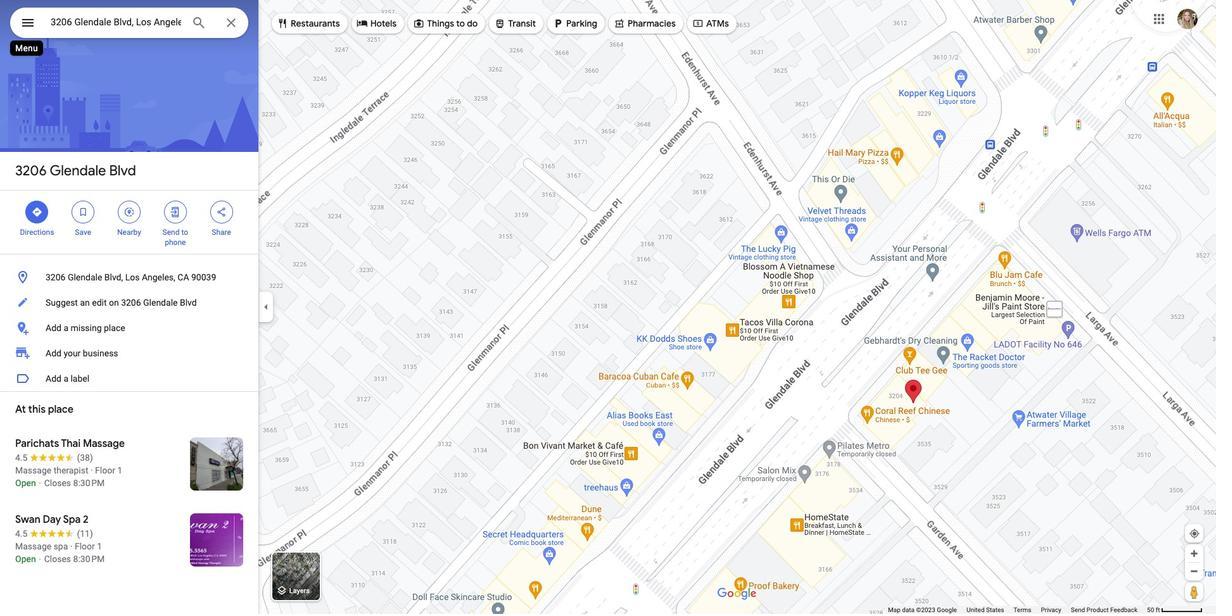 Task type: locate. For each thing, give the bounding box(es) containing it.
0 vertical spatial closes
[[44, 478, 71, 489]]

privacy button
[[1041, 606, 1062, 615]]

1 vertical spatial open
[[15, 554, 36, 565]]

1 vertical spatial place
[[48, 404, 73, 416]]

add a label button
[[0, 366, 259, 392]]

a
[[64, 323, 68, 333], [64, 374, 68, 384]]

add a missing place button
[[0, 316, 259, 341]]

3 add from the top
[[46, 374, 61, 384]]

0 horizontal spatial blvd
[[109, 162, 136, 180]]

1 vertical spatial a
[[64, 374, 68, 384]]

actions for 3206 glendale blvd region
[[0, 191, 259, 254]]

send left product
[[1071, 607, 1086, 614]]

footer containing map data ©2023 google
[[888, 606, 1148, 615]]

1 horizontal spatial send
[[1071, 607, 1086, 614]]

None field
[[51, 15, 181, 30]]

send to phone
[[163, 228, 188, 247]]

0 vertical spatial 3206
[[15, 162, 47, 180]]

1 vertical spatial glendale
[[68, 272, 102, 283]]

glendale inside "button"
[[143, 298, 178, 308]]

glendale up an
[[68, 272, 102, 283]]

send inside button
[[1071, 607, 1086, 614]]

1 4.5 from the top
[[15, 453, 28, 463]]

add left "label"
[[46, 374, 61, 384]]

a left missing
[[64, 323, 68, 333]]

 atms
[[693, 16, 729, 30]]

0 vertical spatial place
[[104, 323, 125, 333]]

to up 'phone'
[[181, 228, 188, 237]]

to
[[456, 18, 465, 29], [181, 228, 188, 237]]

atms
[[707, 18, 729, 29]]

product
[[1087, 607, 1109, 614]]

blvd
[[109, 162, 136, 180], [180, 298, 197, 308]]

send for send to phone
[[163, 228, 180, 237]]

 transit
[[494, 16, 536, 30]]

1 ⋅ from the top
[[38, 478, 42, 489]]

1 horizontal spatial place
[[104, 323, 125, 333]]

1 horizontal spatial floor
[[95, 466, 115, 476]]

4.5 for swan
[[15, 529, 28, 539]]

0 vertical spatial open
[[15, 478, 36, 489]]

send for send product feedback
[[1071, 607, 1086, 614]]

0 horizontal spatial ·
[[70, 542, 73, 552]]

things
[[427, 18, 454, 29]]

1 a from the top
[[64, 323, 68, 333]]


[[124, 205, 135, 219]]

los
[[125, 272, 140, 283]]

1 8:30 pm from the top
[[73, 478, 105, 489]]

2 add from the top
[[46, 349, 61, 359]]

⋅
[[38, 478, 42, 489], [38, 554, 42, 565]]

massage for thai
[[15, 466, 51, 476]]

⋅ down 4.5 stars 38 reviews image
[[38, 478, 42, 489]]

to inside  things to do
[[456, 18, 465, 29]]

1 vertical spatial 4.5
[[15, 529, 28, 539]]

8:30 pm inside massage therapist · floor 1 open ⋅ closes 8:30 pm
[[73, 478, 105, 489]]

1 horizontal spatial blvd
[[180, 298, 197, 308]]

place inside button
[[104, 323, 125, 333]]

0 horizontal spatial 1
[[97, 542, 102, 552]]

1 vertical spatial 1
[[97, 542, 102, 552]]

open inside massage spa · floor 1 open ⋅ closes 8:30 pm
[[15, 554, 36, 565]]

massage for day
[[15, 542, 51, 552]]

open down 4.5 stars 11 reviews image
[[15, 554, 36, 565]]

0 vertical spatial ·
[[91, 466, 93, 476]]

directions
[[20, 228, 54, 237]]

place
[[104, 323, 125, 333], [48, 404, 73, 416]]

8:30 pm down (11)
[[73, 554, 105, 565]]

2 closes from the top
[[44, 554, 71, 565]]

closes for day
[[44, 554, 71, 565]]

·
[[91, 466, 93, 476], [70, 542, 73, 552]]

1 vertical spatial add
[[46, 349, 61, 359]]

2 vertical spatial glendale
[[143, 298, 178, 308]]

0 horizontal spatial floor
[[75, 542, 95, 552]]

0 vertical spatial blvd
[[109, 162, 136, 180]]

thai
[[61, 438, 81, 451]]

send inside the send to phone
[[163, 228, 180, 237]]

· inside massage therapist · floor 1 open ⋅ closes 8:30 pm
[[91, 466, 93, 476]]

add your business link
[[0, 341, 259, 366]]

0 vertical spatial add
[[46, 323, 61, 333]]

0 vertical spatial a
[[64, 323, 68, 333]]

3206 glendale blvd, los angeles, ca 90039 button
[[0, 265, 259, 290]]

to left do
[[456, 18, 465, 29]]

nearby
[[117, 228, 141, 237]]

closes down therapist
[[44, 478, 71, 489]]

1 vertical spatial ⋅
[[38, 554, 42, 565]]

· down (38) at the bottom left of page
[[91, 466, 93, 476]]

send
[[163, 228, 180, 237], [1071, 607, 1086, 614]]

3206 for 3206 glendale blvd
[[15, 162, 47, 180]]

on
[[109, 298, 119, 308]]

4.5 down parichats
[[15, 453, 28, 463]]

 restaurants
[[277, 16, 340, 30]]

add
[[46, 323, 61, 333], [46, 349, 61, 359], [46, 374, 61, 384]]

2 ⋅ from the top
[[38, 554, 42, 565]]

3206
[[15, 162, 47, 180], [46, 272, 66, 283], [121, 298, 141, 308]]

floor down (11)
[[75, 542, 95, 552]]

1 horizontal spatial 1
[[117, 466, 122, 476]]

label
[[71, 374, 89, 384]]

massage
[[83, 438, 125, 451], [15, 466, 51, 476], [15, 542, 51, 552]]

1 vertical spatial to
[[181, 228, 188, 237]]

parking
[[567, 18, 598, 29]]

glendale inside button
[[68, 272, 102, 283]]

massage inside massage spa · floor 1 open ⋅ closes 8:30 pm
[[15, 542, 51, 552]]

place right 'this'
[[48, 404, 73, 416]]

glendale
[[50, 162, 106, 180], [68, 272, 102, 283], [143, 298, 178, 308]]

8:30 pm
[[73, 478, 105, 489], [73, 554, 105, 565]]

⋅ inside massage spa · floor 1 open ⋅ closes 8:30 pm
[[38, 554, 42, 565]]

2 a from the top
[[64, 374, 68, 384]]

3206 for 3206 glendale blvd, los angeles, ca 90039
[[46, 272, 66, 283]]

1 right the spa
[[97, 542, 102, 552]]

place down the on
[[104, 323, 125, 333]]

1 inside massage therapist · floor 1 open ⋅ closes 8:30 pm
[[117, 466, 122, 476]]

massage up (38) at the bottom left of page
[[83, 438, 125, 451]]

1 vertical spatial closes
[[44, 554, 71, 565]]

1 horizontal spatial to
[[456, 18, 465, 29]]

3206 up suggest
[[46, 272, 66, 283]]

glendale for blvd
[[50, 162, 106, 180]]

· for massage
[[91, 466, 93, 476]]

1 vertical spatial ·
[[70, 542, 73, 552]]

0 vertical spatial 1
[[117, 466, 122, 476]]

2 vertical spatial 3206
[[121, 298, 141, 308]]

2 4.5 from the top
[[15, 529, 28, 539]]

pharmacies
[[628, 18, 676, 29]]

1 right therapist
[[117, 466, 122, 476]]

 search field
[[10, 8, 248, 41]]

your
[[64, 349, 81, 359]]

floor
[[95, 466, 115, 476], [75, 542, 95, 552]]

⋅ down 4.5 stars 11 reviews image
[[38, 554, 42, 565]]

floor inside massage therapist · floor 1 open ⋅ closes 8:30 pm
[[95, 466, 115, 476]]

parichats
[[15, 438, 59, 451]]

floor inside massage spa · floor 1 open ⋅ closes 8:30 pm
[[75, 542, 95, 552]]

business
[[83, 349, 118, 359]]

1 vertical spatial massage
[[15, 466, 51, 476]]

0 horizontal spatial to
[[181, 228, 188, 237]]

1 vertical spatial 8:30 pm
[[73, 554, 105, 565]]

1
[[117, 466, 122, 476], [97, 542, 102, 552]]

⋅ inside massage therapist · floor 1 open ⋅ closes 8:30 pm
[[38, 478, 42, 489]]

open up 'swan'
[[15, 478, 36, 489]]

0 vertical spatial 8:30 pm
[[73, 478, 105, 489]]

floor right therapist
[[95, 466, 115, 476]]

3206 glendale blvd
[[15, 162, 136, 180]]

3206 glendale blvd main content
[[0, 0, 259, 615]]

closes inside massage spa · floor 1 open ⋅ closes 8:30 pm
[[44, 554, 71, 565]]

add left the your
[[46, 349, 61, 359]]

united states button
[[967, 606, 1005, 615]]

3206 glendale blvd, los angeles, ca 90039
[[46, 272, 216, 283]]

1 add from the top
[[46, 323, 61, 333]]

glendale up ""
[[50, 162, 106, 180]]

8:30 pm inside massage spa · floor 1 open ⋅ closes 8:30 pm
[[73, 554, 105, 565]]

2 vertical spatial add
[[46, 374, 61, 384]]

blvd down ca
[[180, 298, 197, 308]]

1 vertical spatial send
[[1071, 607, 1086, 614]]

0 vertical spatial send
[[163, 228, 180, 237]]

a left "label"
[[64, 374, 68, 384]]

glendale down angeles,
[[143, 298, 178, 308]]

1 vertical spatial 3206
[[46, 272, 66, 283]]

blvd inside "button"
[[180, 298, 197, 308]]

0 vertical spatial floor
[[95, 466, 115, 476]]

0 vertical spatial 4.5
[[15, 453, 28, 463]]

· right the spa
[[70, 542, 73, 552]]

day
[[43, 514, 61, 527]]

closes down the spa
[[44, 554, 71, 565]]

1 for parichats thai massage
[[117, 466, 122, 476]]

closes for thai
[[44, 478, 71, 489]]

1 inside massage spa · floor 1 open ⋅ closes 8:30 pm
[[97, 542, 102, 552]]

1 vertical spatial blvd
[[180, 298, 197, 308]]

save
[[75, 228, 91, 237]]

blvd up 
[[109, 162, 136, 180]]

open inside massage therapist · floor 1 open ⋅ closes 8:30 pm
[[15, 478, 36, 489]]

0 vertical spatial to
[[456, 18, 465, 29]]

parichats thai massage
[[15, 438, 125, 451]]

add for add a missing place
[[46, 323, 61, 333]]

footer
[[888, 606, 1148, 615]]

4.5 down 'swan'
[[15, 529, 28, 539]]

0 vertical spatial ⋅
[[38, 478, 42, 489]]

massage down 4.5 stars 11 reviews image
[[15, 542, 51, 552]]

2 vertical spatial massage
[[15, 542, 51, 552]]

open
[[15, 478, 36, 489], [15, 554, 36, 565]]

3206 inside 3206 glendale blvd, los angeles, ca 90039 button
[[46, 272, 66, 283]]

· inside massage spa · floor 1 open ⋅ closes 8:30 pm
[[70, 542, 73, 552]]

2 8:30 pm from the top
[[73, 554, 105, 565]]

2 open from the top
[[15, 554, 36, 565]]

united
[[967, 607, 985, 614]]

8:30 pm down therapist
[[73, 478, 105, 489]]

1 horizontal spatial ·
[[91, 466, 93, 476]]

(38)
[[77, 453, 93, 463]]

swan day spa 2
[[15, 514, 89, 527]]

map data ©2023 google
[[888, 607, 957, 614]]

3206 up ""
[[15, 162, 47, 180]]

add down suggest
[[46, 323, 61, 333]]

closes inside massage therapist · floor 1 open ⋅ closes 8:30 pm
[[44, 478, 71, 489]]


[[494, 16, 506, 30]]

send up 'phone'
[[163, 228, 180, 237]]

1 vertical spatial floor
[[75, 542, 95, 552]]

zoom out image
[[1190, 567, 1200, 577]]

massage down 4.5 stars 38 reviews image
[[15, 466, 51, 476]]

0 horizontal spatial send
[[163, 228, 180, 237]]

1 open from the top
[[15, 478, 36, 489]]

3206 right the on
[[121, 298, 141, 308]]

united states
[[967, 607, 1005, 614]]

share
[[212, 228, 231, 237]]

90039
[[191, 272, 216, 283]]

0 vertical spatial glendale
[[50, 162, 106, 180]]

1 closes from the top
[[44, 478, 71, 489]]

massage inside massage therapist · floor 1 open ⋅ closes 8:30 pm
[[15, 466, 51, 476]]

 hotels
[[357, 16, 397, 30]]



Task type: vqa. For each thing, say whether or not it's contained in the screenshot.


Task type: describe. For each thing, give the bounding box(es) containing it.
open for parichats thai massage
[[15, 478, 36, 489]]

4.5 for parichats
[[15, 453, 28, 463]]

open for swan day spa 2
[[15, 554, 36, 565]]

missing
[[71, 323, 102, 333]]

add for add a label
[[46, 374, 61, 384]]

show street view coverage image
[[1186, 583, 1204, 602]]


[[170, 205, 181, 219]]

feedback
[[1111, 607, 1138, 614]]

send product feedback button
[[1071, 606, 1138, 615]]


[[31, 205, 43, 219]]


[[77, 205, 89, 219]]

therapist
[[54, 466, 88, 476]]

©2023
[[917, 607, 936, 614]]

2
[[83, 514, 89, 527]]

transit
[[508, 18, 536, 29]]

restaurants
[[291, 18, 340, 29]]

map
[[888, 607, 901, 614]]

8:30 pm for spa
[[73, 554, 105, 565]]

zoom in image
[[1190, 549, 1200, 559]]

4.5 stars 11 reviews image
[[15, 528, 93, 541]]

add for add your business
[[46, 349, 61, 359]]

3206 inside suggest an edit on 3206 glendale blvd "button"
[[121, 298, 141, 308]]

data
[[903, 607, 915, 614]]

floor for swan day spa 2
[[75, 542, 95, 552]]

⋅ for swan
[[38, 554, 42, 565]]

50 ft
[[1148, 607, 1161, 614]]

collapse side panel image
[[259, 300, 273, 314]]

· for spa
[[70, 542, 73, 552]]

terms button
[[1014, 606, 1032, 615]]

a for label
[[64, 374, 68, 384]]

show your location image
[[1189, 529, 1201, 540]]

8:30 pm for massage
[[73, 478, 105, 489]]

massage spa · floor 1 open ⋅ closes 8:30 pm
[[15, 542, 105, 565]]

layers
[[289, 588, 310, 596]]

3206 Glendale Blvd, Los Angeles, CA 90039 field
[[10, 8, 248, 38]]

0 horizontal spatial place
[[48, 404, 73, 416]]

 parking
[[553, 16, 598, 30]]

floor for parichats thai massage
[[95, 466, 115, 476]]

google account: michelle dermenjian  
(michelle.dermenjian@adept.ai) image
[[1178, 9, 1198, 29]]

add your business
[[46, 349, 118, 359]]

 pharmacies
[[614, 16, 676, 30]]

glendale for blvd,
[[68, 272, 102, 283]]

phone
[[165, 238, 186, 247]]

to inside the send to phone
[[181, 228, 188, 237]]

50 ft button
[[1148, 607, 1203, 614]]

suggest an edit on 3206 glendale blvd
[[46, 298, 197, 308]]

none field inside '3206 glendale blvd, los angeles, ca 90039' field
[[51, 15, 181, 30]]

ft
[[1156, 607, 1161, 614]]

(11)
[[77, 529, 93, 539]]

ca
[[178, 272, 189, 283]]

privacy
[[1041, 607, 1062, 614]]

50
[[1148, 607, 1155, 614]]

blvd,
[[104, 272, 123, 283]]

google maps element
[[0, 0, 1217, 615]]

google
[[937, 607, 957, 614]]

suggest
[[46, 298, 78, 308]]

suggest an edit on 3206 glendale blvd button
[[0, 290, 259, 316]]

at
[[15, 404, 26, 416]]

edit
[[92, 298, 107, 308]]


[[20, 14, 35, 32]]

a for missing
[[64, 323, 68, 333]]

do
[[467, 18, 478, 29]]

at this place
[[15, 404, 73, 416]]

footer inside google maps element
[[888, 606, 1148, 615]]

4.5 stars 38 reviews image
[[15, 452, 93, 465]]

terms
[[1014, 607, 1032, 614]]


[[413, 16, 425, 30]]

states
[[987, 607, 1005, 614]]


[[614, 16, 625, 30]]

hotels
[[371, 18, 397, 29]]

send product feedback
[[1071, 607, 1138, 614]]

swan
[[15, 514, 40, 527]]

0 vertical spatial massage
[[83, 438, 125, 451]]


[[277, 16, 288, 30]]

angeles,
[[142, 272, 175, 283]]

massage therapist · floor 1 open ⋅ closes 8:30 pm
[[15, 466, 122, 489]]


[[693, 16, 704, 30]]

add a missing place
[[46, 323, 125, 333]]

this
[[28, 404, 46, 416]]


[[216, 205, 227, 219]]

spa
[[63, 514, 81, 527]]

 things to do
[[413, 16, 478, 30]]

spa
[[54, 542, 68, 552]]

an
[[80, 298, 90, 308]]

1 for swan day spa 2
[[97, 542, 102, 552]]


[[553, 16, 564, 30]]


[[357, 16, 368, 30]]

⋅ for parichats
[[38, 478, 42, 489]]

 button
[[10, 8, 46, 41]]

add a label
[[46, 374, 89, 384]]



